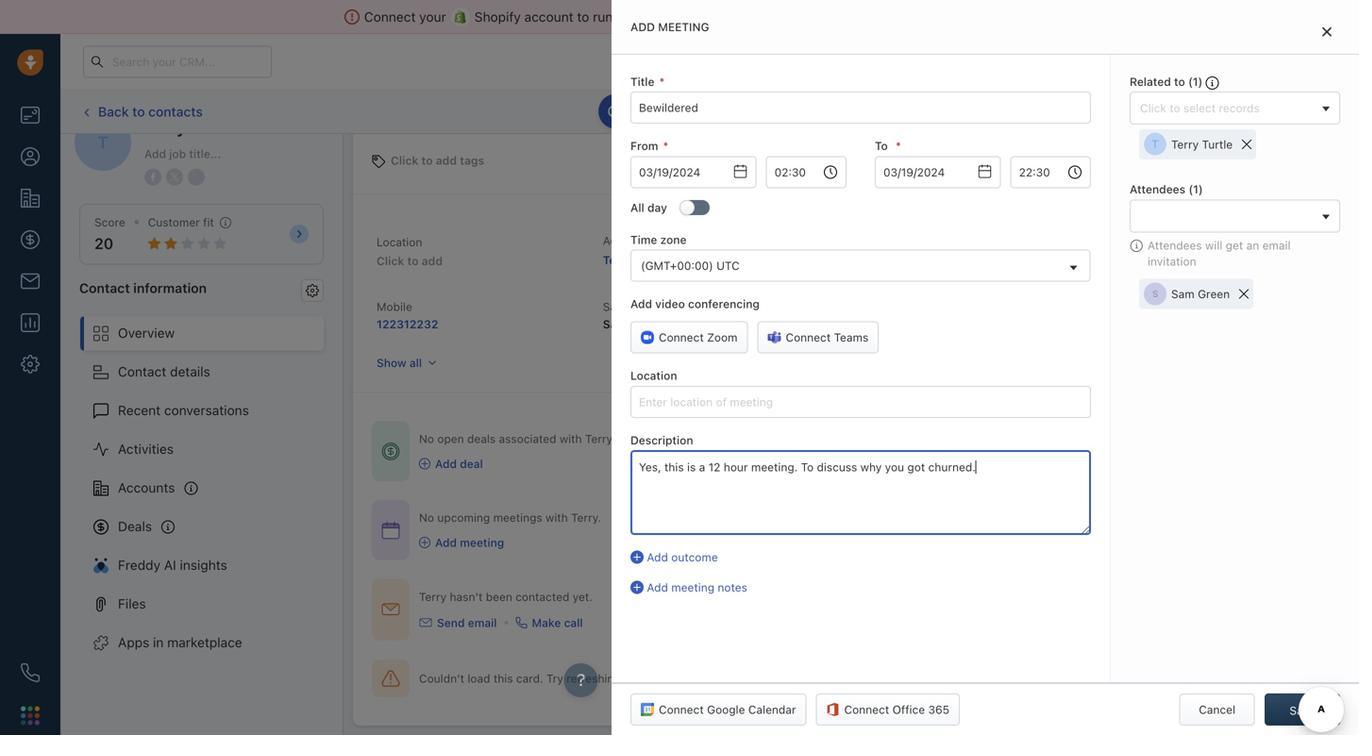 Task type: describe. For each thing, give the bounding box(es) containing it.
deal inside 'button'
[[1233, 105, 1256, 118]]

turtle inside tab panel
[[1203, 138, 1233, 151]]

score
[[94, 216, 125, 229]]

no for no upcoming meetings with terry.
[[419, 511, 434, 525]]

1 vertical spatial terry turtle
[[1172, 138, 1233, 151]]

1 ( from the top
[[1189, 75, 1193, 88]]

activities
[[118, 442, 174, 457]]

Title text field
[[631, 92, 1092, 124]]

connect zoom
[[659, 331, 738, 344]]

terryturtle85@gmail.com
[[830, 254, 971, 267]]

a few seconds ago
[[830, 318, 933, 331]]

click inside location click to add
[[377, 254, 405, 268]]

connect your
[[364, 9, 446, 25]]

ago
[[912, 318, 933, 331]]

(gmt+00:00) utc link
[[632, 251, 1090, 281]]

google
[[707, 704, 745, 717]]

t
[[1152, 137, 1159, 151]]

explore plans link
[[1003, 50, 1097, 73]]

terry hasn't been contacted yet.
[[419, 591, 593, 604]]

terry turtle link
[[603, 254, 668, 267]]

0 horizontal spatial email
[[468, 617, 497, 630]]

support
[[777, 9, 824, 25]]

activities
[[1095, 105, 1143, 118]]

account terry turtle
[[603, 234, 668, 267]]

container_wx8msf4aqz5i3rn1 image for send email
[[419, 617, 432, 630]]

email
[[650, 105, 679, 119]]

connect zoom button
[[631, 322, 748, 354]]

freshworks switcher image
[[21, 707, 40, 726]]

files
[[118, 596, 146, 612]]

0 horizontal spatial turtle
[[190, 117, 237, 137]]

details
[[170, 364, 210, 380]]

account
[[603, 234, 647, 247]]

1 vertical spatial with
[[546, 511, 568, 525]]

add down "add outcome"
[[647, 581, 668, 595]]

container_wx8msf4aqz5i3rn1 image for make call
[[516, 618, 527, 629]]

add job title...
[[144, 147, 221, 161]]

location for location
[[631, 369, 678, 383]]

2 ) from the top
[[1199, 183, 1204, 196]]

will
[[1206, 239, 1223, 252]]

conversations
[[164, 403, 249, 418]]

(gmt+00:00)
[[641, 259, 714, 272]]

Click to select records search field
[[1136, 98, 1316, 118]]

email button
[[622, 96, 689, 128]]

call
[[564, 617, 583, 630]]

add left job
[[144, 147, 166, 161]]

run
[[593, 9, 613, 25]]

Search your CRM... text field
[[83, 46, 272, 78]]

0 vertical spatial meeting
[[658, 20, 710, 34]]

outcome
[[672, 551, 718, 564]]

to inside updates available. click to refresh. link
[[757, 105, 767, 118]]

attendees will get an email invitation
[[1148, 239, 1291, 268]]

0 vertical spatial add
[[436, 154, 457, 167]]

crm.
[[883, 9, 916, 25]]

sales for sales activities
[[1063, 105, 1092, 118]]

20 button
[[94, 235, 113, 253]]

phone image
[[21, 664, 40, 683]]

couldn't load this card. try refreshing the page.
[[419, 672, 675, 685]]

contacted
[[516, 591, 570, 604]]

close image
[[1323, 26, 1332, 37]]

connect for connect google calendar
[[659, 704, 704, 717]]

0 horizontal spatial add deal
[[435, 457, 483, 471]]

1 vertical spatial terry.
[[571, 511, 601, 525]]

get
[[1226, 239, 1244, 252]]

20
[[94, 235, 113, 253]]

Start typing the details about the meeting... text field
[[631, 450, 1092, 535]]

utc
[[717, 259, 740, 272]]

description
[[631, 434, 694, 447]]

explore
[[1014, 55, 1054, 68]]

and
[[750, 9, 773, 25]]

customer fit
[[148, 216, 214, 229]]

container_wx8msf4aqz5i3rn1 image for terry hasn't been contacted yet.
[[382, 601, 400, 620]]

0 vertical spatial in
[[929, 55, 938, 68]]

sam inside the sales owner sam green
[[603, 318, 627, 331]]

contacts
[[148, 104, 203, 119]]

to left run
[[577, 9, 590, 25]]

0 vertical spatial add meeting
[[631, 20, 710, 34]]

updates available. click to refresh.
[[626, 105, 812, 118]]

1 vertical spatial 1
[[1193, 75, 1199, 88]]

1 link
[[1215, 46, 1247, 78]]

sam inside tab panel
[[1172, 288, 1195, 301]]

location click to add
[[377, 236, 443, 268]]

add outcome link
[[631, 550, 1092, 566]]

Location text field
[[631, 386, 1092, 418]]

send email
[[437, 617, 497, 630]]

(gmt+00:00) utc
[[641, 259, 740, 272]]

few
[[839, 318, 859, 331]]

add inside 'button'
[[1209, 105, 1230, 118]]

owner
[[635, 300, 668, 314]]

turtle inside account terry turtle
[[635, 254, 668, 267]]

been
[[486, 591, 513, 604]]

fit
[[203, 216, 214, 229]]

add inside location click to add
[[422, 254, 443, 268]]

attendees ( 1 )
[[1130, 183, 1204, 196]]

0 horizontal spatial terry turtle
[[144, 117, 237, 137]]

122312232
[[377, 318, 439, 331]]

add outcome
[[647, 551, 718, 564]]

add down upcoming
[[435, 536, 457, 549]]

updates
[[626, 105, 671, 118]]

-- text field
[[875, 156, 1002, 188]]

0 horizontal spatial deal
[[460, 457, 483, 471]]

1 vertical spatial click
[[391, 154, 419, 167]]

an
[[1247, 239, 1260, 252]]

attendees for attendees will get an email invitation
[[1148, 239, 1203, 252]]

title...
[[189, 147, 221, 161]]

add deal button
[[1181, 96, 1265, 128]]

send
[[437, 617, 465, 630]]

teams
[[834, 331, 869, 344]]

2 your from the left
[[617, 9, 644, 25]]

all day
[[631, 201, 667, 214]]

freddy
[[118, 558, 161, 573]]

container_wx8msf4aqz5i3rn1 image left couldn't
[[382, 669, 400, 688]]

sales for sales owner sam green
[[603, 300, 632, 314]]

back to contacts
[[98, 104, 203, 119]]

phone element
[[11, 654, 49, 692]]

back
[[98, 104, 129, 119]]

overview
[[118, 325, 175, 341]]

no open deals associated with terry.
[[419, 433, 615, 446]]

0 vertical spatial the
[[860, 9, 879, 25]]

recent
[[118, 403, 161, 418]]

add meeting notes link
[[631, 580, 1092, 596]]

notes
[[718, 581, 748, 595]]

click to add tags
[[391, 154, 485, 167]]

couldn't
[[419, 672, 465, 685]]

attendees for attendees ( 1 )
[[1130, 183, 1186, 196]]

refreshing
[[567, 672, 621, 685]]

no upcoming meetings with terry.
[[419, 511, 601, 525]]

1 vertical spatial in
[[153, 635, 164, 651]]



Task type: vqa. For each thing, say whether or not it's contained in the screenshot.
the rightmost Location
yes



Task type: locate. For each thing, give the bounding box(es) containing it.
1 vertical spatial contact
[[118, 364, 166, 380]]

1 vertical spatial sam
[[603, 318, 627, 331]]

1 horizontal spatial add deal
[[1209, 105, 1256, 118]]

1 ) from the top
[[1199, 75, 1203, 88]]

122312232 link
[[377, 318, 439, 331]]

attendees down the t
[[1130, 183, 1186, 196]]

( up attendees will get an email invitation
[[1189, 183, 1194, 196]]

container_wx8msf4aqz5i3rn1 image inside "add deal" link
[[419, 458, 431, 470]]

1 horizontal spatial location
[[631, 369, 678, 383]]

location inside location click to add
[[377, 236, 422, 249]]

0 vertical spatial add deal
[[1209, 105, 1256, 118]]

0 horizontal spatial sam
[[603, 318, 627, 331]]

1 vertical spatial add deal
[[435, 457, 483, 471]]

all
[[410, 357, 422, 370]]

add deal down open
[[435, 457, 483, 471]]

your right run
[[617, 9, 644, 25]]

0 vertical spatial (
[[1189, 75, 1193, 88]]

0 horizontal spatial your
[[420, 9, 446, 25]]

try
[[547, 672, 564, 685]]

add meeting down upcoming
[[435, 536, 504, 549]]

hasn't
[[450, 591, 483, 604]]

shopify account to run your sales, marketing and support from the crm.
[[475, 9, 916, 25]]

0 vertical spatial sales
[[1063, 105, 1092, 118]]

1 up attendees will get an email invitation
[[1194, 183, 1199, 196]]

customer
[[148, 216, 200, 229]]

related
[[1130, 75, 1172, 88]]

sales,
[[647, 9, 682, 25]]

add inside 'link'
[[647, 551, 668, 564]]

) up attendees will get an email invitation
[[1199, 183, 1204, 196]]

terry up job
[[144, 117, 186, 137]]

1 horizontal spatial sales
[[1063, 105, 1092, 118]]

apps in marketplace
[[118, 635, 242, 651]]

information
[[133, 280, 207, 296]]

conferencing
[[688, 298, 760, 311]]

1 right "send email" icon
[[1235, 49, 1241, 61]]

to
[[875, 139, 888, 153]]

add left tags
[[436, 154, 457, 167]]

to left tags
[[422, 154, 433, 167]]

available.
[[674, 105, 724, 118]]

2 ( from the top
[[1189, 183, 1194, 196]]

1 no from the top
[[419, 433, 434, 446]]

related to ( 1 )
[[1130, 75, 1206, 88]]

connect teams
[[786, 331, 869, 344]]

1 horizontal spatial email
[[1263, 239, 1291, 252]]

accounts
[[118, 480, 175, 496]]

0 vertical spatial terry turtle
[[144, 117, 237, 137]]

1 horizontal spatial turtle
[[635, 254, 668, 267]]

terry turtle down add deal 'button'
[[1172, 138, 1233, 151]]

terry turtle up add job title...
[[144, 117, 237, 137]]

0 vertical spatial 1
[[1235, 49, 1241, 61]]

click left tags
[[391, 154, 419, 167]]

contact for contact details
[[118, 364, 166, 380]]

green inside tab panel
[[1198, 288, 1231, 301]]

add
[[436, 154, 457, 167], [422, 254, 443, 268]]

make call
[[532, 617, 583, 630]]

save
[[1290, 704, 1316, 718]]

save button
[[1265, 694, 1341, 726]]

1 horizontal spatial add meeting
[[631, 20, 710, 34]]

) left 1 link at the top right of page
[[1199, 75, 1203, 88]]

your left shopify
[[420, 9, 446, 25]]

in left 21
[[929, 55, 938, 68]]

zoom
[[707, 331, 738, 344]]

explore plans
[[1014, 55, 1087, 68]]

add meeting notes
[[647, 581, 748, 595]]

sales activities
[[1063, 105, 1143, 118]]

0 horizontal spatial in
[[153, 635, 164, 651]]

add up mobile 122312232 at the left top of the page
[[422, 254, 443, 268]]

to inside tab panel
[[1175, 75, 1186, 88]]

sales owner sam green
[[603, 300, 668, 331]]

sales inside the sales owner sam green
[[603, 300, 632, 314]]

green down attendees will get an email invitation
[[1198, 288, 1231, 301]]

sam green
[[1172, 288, 1231, 301]]

marketing
[[686, 9, 747, 25]]

add video conferencing
[[631, 298, 760, 311]]

)
[[1199, 75, 1203, 88], [1199, 183, 1204, 196]]

apps
[[118, 635, 149, 651]]

2 vertical spatial turtle
[[635, 254, 668, 267]]

deals
[[118, 519, 152, 535]]

email inside attendees will get an email invitation
[[1263, 239, 1291, 252]]

container_wx8msf4aqz5i3rn1 image for no upcoming meetings with terry.
[[382, 521, 400, 540]]

mobile 122312232
[[377, 300, 439, 331]]

( down "send email" icon
[[1189, 75, 1193, 88]]

add deal inside 'button'
[[1209, 105, 1256, 118]]

1 horizontal spatial deal
[[1233, 105, 1256, 118]]

1 down "send email" icon
[[1193, 75, 1199, 88]]

0 vertical spatial click
[[727, 105, 754, 118]]

2 vertical spatial meeting
[[672, 581, 715, 595]]

no left open
[[419, 433, 434, 446]]

terry
[[144, 117, 186, 137], [1172, 138, 1199, 151], [603, 254, 632, 267], [419, 591, 447, 604]]

connect for connect your
[[364, 9, 416, 25]]

with right associated on the left bottom
[[560, 433, 582, 446]]

connect inside button
[[659, 331, 704, 344]]

no left upcoming
[[419, 511, 434, 525]]

1 horizontal spatial in
[[929, 55, 938, 68]]

terryturtle85@gmail.com link
[[830, 251, 971, 270]]

2 vertical spatial 1
[[1194, 183, 1199, 196]]

deal down deals
[[460, 457, 483, 471]]

show all
[[377, 357, 422, 370]]

terry up send at the bottom left of the page
[[419, 591, 447, 604]]

2 horizontal spatial turtle
[[1203, 138, 1233, 151]]

meeting left and
[[658, 20, 710, 34]]

terry turtle
[[144, 117, 237, 137], [1172, 138, 1233, 151]]

1
[[1235, 49, 1241, 61], [1193, 75, 1199, 88], [1194, 183, 1199, 196]]

location down connect zoom button
[[631, 369, 678, 383]]

1 vertical spatial turtle
[[1203, 138, 1233, 151]]

1 vertical spatial meeting
[[460, 536, 504, 549]]

sales left activities
[[1063, 105, 1092, 118]]

attendees inside attendees will get an email invitation
[[1148, 239, 1203, 252]]

None text field
[[1011, 156, 1092, 188]]

meetings
[[493, 511, 543, 525]]

to
[[577, 9, 590, 25], [1175, 75, 1186, 88], [132, 104, 145, 119], [757, 105, 767, 118], [422, 154, 433, 167], [408, 254, 419, 268]]

sam down invitation
[[1172, 288, 1195, 301]]

with
[[560, 433, 582, 446], [546, 511, 568, 525]]

ai
[[164, 558, 176, 573]]

1 vertical spatial location
[[631, 369, 678, 383]]

container_wx8msf4aqz5i3rn1 image for add meeting
[[419, 537, 431, 549]]

no
[[419, 433, 434, 446], [419, 511, 434, 525]]

in
[[929, 55, 938, 68], [153, 635, 164, 651]]

job
[[169, 147, 186, 161]]

1 vertical spatial the
[[624, 672, 641, 685]]

container_wx8msf4aqz5i3rn1 image
[[382, 442, 400, 461], [419, 458, 431, 470], [382, 521, 400, 540], [382, 601, 400, 620]]

365
[[929, 704, 950, 717]]

0 horizontal spatial green
[[630, 318, 664, 331]]

container_wx8msf4aqz5i3rn1 image left the make
[[516, 618, 527, 629]]

1 vertical spatial green
[[630, 318, 664, 331]]

green inside the sales owner sam green
[[630, 318, 664, 331]]

with right meetings
[[546, 511, 568, 525]]

in right apps
[[153, 635, 164, 651]]

1 vertical spatial add meeting
[[435, 536, 504, 549]]

dialog
[[612, 0, 1360, 736]]

account
[[525, 9, 574, 25]]

add meeting up title
[[631, 20, 710, 34]]

1 vertical spatial email
[[468, 617, 497, 630]]

deal down 1 link at the top right of page
[[1233, 105, 1256, 118]]

to inside location click to add
[[408, 254, 419, 268]]

0 vertical spatial with
[[560, 433, 582, 446]]

terry.
[[585, 433, 615, 446], [571, 511, 601, 525]]

meeting down upcoming
[[460, 536, 504, 549]]

all
[[631, 201, 645, 214]]

connect for connect teams
[[786, 331, 831, 344]]

connect teams button
[[758, 322, 879, 354]]

1 horizontal spatial the
[[860, 9, 879, 25]]

1 vertical spatial deal
[[460, 457, 483, 471]]

sales left "owner"
[[603, 300, 632, 314]]

1 vertical spatial sales
[[603, 300, 632, 314]]

to left refresh.
[[757, 105, 767, 118]]

container_wx8msf4aqz5i3rn1 image left send at the bottom left of the page
[[419, 617, 432, 630]]

mng settings image
[[306, 284, 319, 297]]

back to contacts link
[[79, 97, 204, 127]]

container_wx8msf4aqz5i3rn1 image
[[419, 537, 431, 549], [419, 617, 432, 630], [516, 618, 527, 629], [382, 669, 400, 688]]

the left 'page.'
[[624, 672, 641, 685]]

video
[[656, 298, 685, 311]]

insights
[[180, 558, 227, 573]]

2 no from the top
[[419, 511, 434, 525]]

add down 1 link at the top right of page
[[1209, 105, 1230, 118]]

connect for connect zoom
[[659, 331, 704, 344]]

0 horizontal spatial add meeting
[[435, 536, 504, 549]]

connect for connect office 365
[[845, 704, 890, 717]]

container_wx8msf4aqz5i3rn1 image for no open deals associated with terry.
[[382, 442, 400, 461]]

connect google calendar
[[659, 704, 797, 717]]

1 vertical spatial )
[[1199, 183, 1204, 196]]

turtle down add deal 'button'
[[1203, 138, 1233, 151]]

None text field
[[766, 156, 847, 188]]

seconds
[[862, 318, 909, 331]]

tab panel containing add meeting
[[612, 0, 1360, 736]]

to up 'mobile'
[[408, 254, 419, 268]]

associated
[[499, 433, 557, 446]]

0 vertical spatial sam
[[1172, 288, 1195, 301]]

deals
[[467, 433, 496, 446]]

connect google calendar button
[[631, 694, 807, 726]]

contact down 20
[[79, 280, 130, 296]]

0 vertical spatial )
[[1199, 75, 1203, 88]]

cancel button
[[1180, 694, 1256, 726]]

connect inside button
[[845, 704, 890, 717]]

container_wx8msf4aqz5i3rn1 image inside the add meeting link
[[419, 537, 431, 549]]

email right an
[[1263, 239, 1291, 252]]

1 your from the left
[[420, 9, 446, 25]]

1 vertical spatial (
[[1189, 183, 1194, 196]]

meeting down outcome
[[672, 581, 715, 595]]

sam down the terry turtle 'link'
[[603, 318, 627, 331]]

from
[[828, 9, 856, 25]]

green
[[1198, 288, 1231, 301], [630, 318, 664, 331]]

the right from at the right top
[[860, 9, 879, 25]]

0 vertical spatial deal
[[1233, 105, 1256, 118]]

click up 'mobile'
[[377, 254, 405, 268]]

connect
[[364, 9, 416, 25], [659, 331, 704, 344], [786, 331, 831, 344], [659, 704, 704, 717], [845, 704, 890, 717]]

add left outcome
[[647, 551, 668, 564]]

plans
[[1058, 55, 1087, 68]]

2 vertical spatial click
[[377, 254, 405, 268]]

score 20
[[94, 216, 125, 253]]

tab panel
[[612, 0, 1360, 736]]

zone
[[661, 233, 687, 246]]

to inside back to contacts link
[[132, 104, 145, 119]]

days
[[955, 55, 978, 68]]

0 horizontal spatial the
[[624, 672, 641, 685]]

0 vertical spatial location
[[377, 236, 422, 249]]

yet.
[[573, 591, 593, 604]]

page.
[[645, 672, 675, 685]]

0 vertical spatial green
[[1198, 288, 1231, 301]]

0 vertical spatial terry.
[[585, 433, 615, 446]]

0 vertical spatial email
[[1263, 239, 1291, 252]]

1 horizontal spatial sam
[[1172, 288, 1195, 301]]

location for location click to add
[[377, 236, 422, 249]]

meeting for add meeting notes link
[[672, 581, 715, 595]]

terry down 'account'
[[603, 254, 632, 267]]

card.
[[516, 672, 544, 685]]

0 horizontal spatial location
[[377, 236, 422, 249]]

green down "owner"
[[630, 318, 664, 331]]

contact for contact information
[[79, 280, 130, 296]]

0 vertical spatial turtle
[[190, 117, 237, 137]]

1 vertical spatial no
[[419, 511, 434, 525]]

turtle down time zone
[[635, 254, 668, 267]]

the
[[860, 9, 879, 25], [624, 672, 641, 685]]

email down hasn't
[[468, 617, 497, 630]]

add left video
[[631, 298, 653, 311]]

no for no open deals associated with terry.
[[419, 433, 434, 446]]

0 vertical spatial contact
[[79, 280, 130, 296]]

show
[[377, 357, 407, 370]]

contact information
[[79, 280, 207, 296]]

add down open
[[435, 457, 457, 471]]

0 vertical spatial attendees
[[1130, 183, 1186, 196]]

your trial ends in 21 days
[[854, 55, 978, 68]]

terry. left description
[[585, 433, 615, 446]]

container_wx8msf4aqz5i3rn1 image down no upcoming meetings with terry.
[[419, 537, 431, 549]]

1 vertical spatial add
[[422, 254, 443, 268]]

location up 'mobile'
[[377, 236, 422, 249]]

to down "send email" icon
[[1175, 75, 1186, 88]]

terry right the t
[[1172, 138, 1199, 151]]

dialog containing add meeting
[[612, 0, 1360, 736]]

freddy ai insights
[[118, 558, 227, 573]]

click right available.
[[727, 105, 754, 118]]

terry. right meetings
[[571, 511, 601, 525]]

deal
[[1233, 105, 1256, 118], [460, 457, 483, 471]]

from
[[631, 139, 659, 153]]

1 vertical spatial attendees
[[1148, 239, 1203, 252]]

terry inside account terry turtle
[[603, 254, 632, 267]]

add deal down 1 link at the top right of page
[[1209, 105, 1256, 118]]

turtle
[[190, 117, 237, 137], [1203, 138, 1233, 151], [635, 254, 668, 267]]

attendees
[[1130, 183, 1186, 196], [1148, 239, 1203, 252]]

send email image
[[1183, 56, 1196, 68]]

0 horizontal spatial sales
[[603, 300, 632, 314]]

shopify
[[475, 9, 521, 25]]

time
[[631, 233, 658, 246]]

turtle up title...
[[190, 117, 237, 137]]

day
[[648, 201, 667, 214]]

-- text field
[[631, 156, 757, 188]]

1 horizontal spatial terry turtle
[[1172, 138, 1233, 151]]

to right back
[[132, 104, 145, 119]]

attendees up invitation
[[1148, 239, 1203, 252]]

add right run
[[631, 20, 655, 34]]

office
[[893, 704, 925, 717]]

1 horizontal spatial your
[[617, 9, 644, 25]]

21
[[941, 55, 952, 68]]

1 horizontal spatial green
[[1198, 288, 1231, 301]]

meeting for the add meeting link
[[460, 536, 504, 549]]

connect office 365 button
[[816, 694, 960, 726]]

0 vertical spatial no
[[419, 433, 434, 446]]

1 inside 1 link
[[1235, 49, 1241, 61]]

contact up recent
[[118, 364, 166, 380]]



